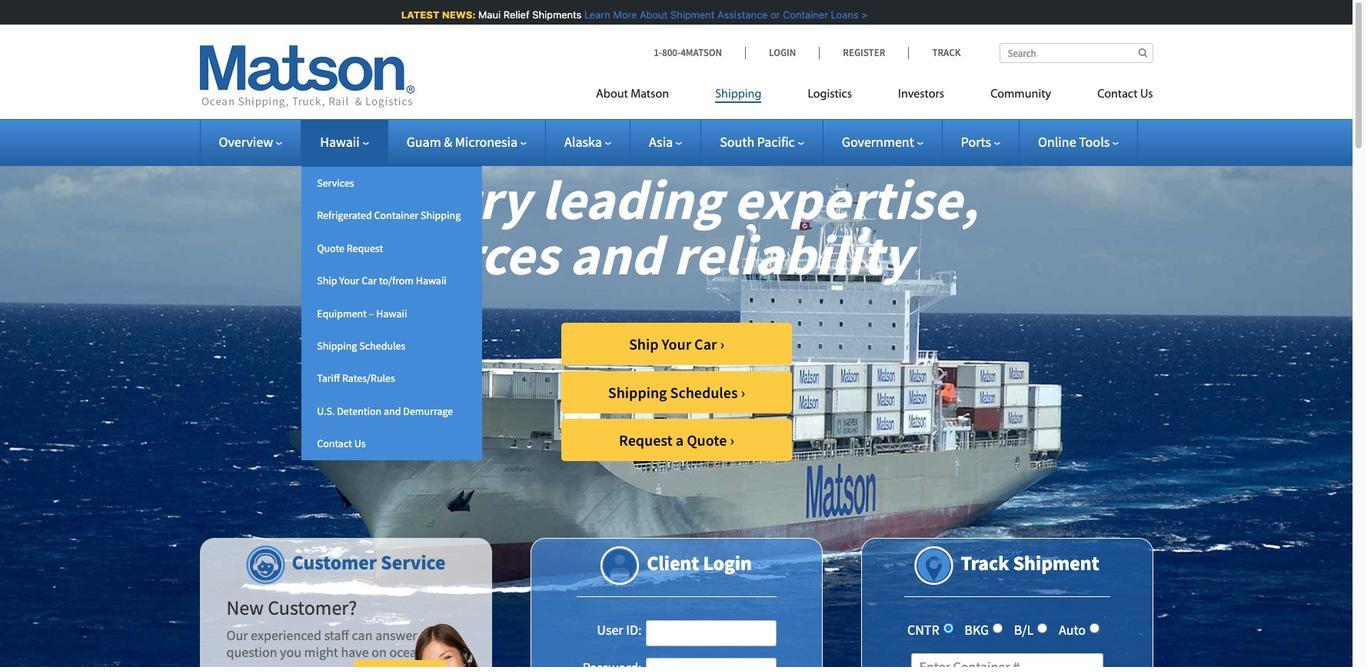 Task type: vqa. For each thing, say whether or not it's contained in the screenshot.
the top Ship
yes



Task type: locate. For each thing, give the bounding box(es) containing it.
car
[[362, 274, 377, 288], [695, 335, 717, 354]]

equipment – hawaii link
[[302, 297, 483, 330]]

1 vertical spatial ship
[[629, 335, 659, 354]]

ship up shipping schedules › link
[[629, 335, 659, 354]]

asia
[[649, 133, 673, 151]]

1 horizontal spatial schedules
[[671, 383, 738, 402]]

0 vertical spatial hawaii
[[320, 133, 360, 151]]

about inside about matson "link"
[[596, 88, 628, 101]]

us
[[1141, 88, 1154, 101], [354, 437, 366, 451]]

and inside industry leading expertise, resources and reliability
[[570, 220, 662, 290]]

government link
[[842, 133, 924, 151]]

1 vertical spatial track
[[961, 551, 1010, 576]]

1 vertical spatial and
[[384, 404, 401, 418]]

contact inside top menu navigation
[[1098, 88, 1138, 101]]

Enter Container # text field
[[911, 654, 1104, 668]]

0 vertical spatial and
[[570, 220, 662, 290]]

1 horizontal spatial shipment
[[1014, 551, 1100, 576]]

0 vertical spatial contact
[[1098, 88, 1138, 101]]

about right the more on the top
[[638, 8, 666, 21]]

shipping schedules ›
[[608, 383, 746, 402]]

1 horizontal spatial request
[[619, 431, 673, 450]]

tools
[[1080, 133, 1110, 151]]

track up investors
[[933, 46, 961, 59]]

investors
[[899, 88, 945, 101]]

1 horizontal spatial contact
[[1098, 88, 1138, 101]]

None search field
[[1000, 43, 1154, 63]]

about
[[638, 8, 666, 21], [596, 88, 628, 101]]

community
[[991, 88, 1052, 101]]

rates/rules
[[342, 372, 395, 386]]

quote right a
[[687, 431, 727, 450]]

›
[[720, 335, 725, 354], [741, 383, 746, 402], [730, 431, 735, 450]]

latest
[[399, 8, 438, 21]]

contact us link down the u.s. detention and demurrage on the left bottom of page
[[302, 428, 483, 460]]

u.s. detention and demurrage link
[[302, 395, 483, 428]]

0 horizontal spatial container
[[374, 209, 419, 223]]

your inside ship your car to/from hawaii link
[[340, 274, 360, 288]]

us down detention
[[354, 437, 366, 451]]

› inside 'link'
[[730, 431, 735, 450]]

request
[[347, 241, 383, 255], [619, 431, 673, 450]]

micronesia
[[455, 133, 518, 151]]

0 horizontal spatial contact
[[317, 437, 352, 451]]

login right client
[[704, 551, 752, 576]]

1 horizontal spatial hawaii
[[376, 307, 407, 321]]

0 vertical spatial ›
[[720, 335, 725, 354]]

1 vertical spatial shipment
[[1014, 551, 1100, 576]]

1 horizontal spatial car
[[695, 335, 717, 354]]

blue matson logo with ocean, shipping, truck, rail and logistics written beneath it. image
[[200, 45, 415, 108]]

2 vertical spatial hawaii
[[376, 307, 407, 321]]

0 vertical spatial container
[[781, 8, 827, 21]]

shipping schedules
[[317, 339, 406, 353]]

1 vertical spatial schedules
[[671, 383, 738, 402]]

0 horizontal spatial request
[[347, 241, 383, 255]]

container
[[781, 8, 827, 21], [374, 209, 419, 223]]

1 horizontal spatial contact us link
[[1075, 81, 1154, 112]]

1 horizontal spatial ›
[[730, 431, 735, 450]]

0 vertical spatial quote
[[317, 241, 345, 255]]

1 vertical spatial contact
[[317, 437, 352, 451]]

contact down u.s.
[[317, 437, 352, 451]]

about left matson
[[596, 88, 628, 101]]

quote request
[[317, 241, 383, 255]]

2 vertical spatial ›
[[730, 431, 735, 450]]

schedules for shipping schedules ›
[[671, 383, 738, 402]]

1 vertical spatial request
[[619, 431, 673, 450]]

ship up equipment
[[317, 274, 337, 288]]

1 vertical spatial car
[[695, 335, 717, 354]]

1 horizontal spatial ship
[[629, 335, 659, 354]]

0 horizontal spatial schedules
[[359, 339, 406, 353]]

0 horizontal spatial ›
[[720, 335, 725, 354]]

and
[[570, 220, 662, 290], [384, 404, 401, 418]]

quote request link
[[302, 232, 483, 265]]

have
[[341, 644, 369, 662]]

1 vertical spatial quote
[[687, 431, 727, 450]]

schedules for shipping schedules
[[359, 339, 406, 353]]

1 horizontal spatial container
[[781, 8, 827, 21]]

container down services link
[[374, 209, 419, 223]]

ship for ship your car ›
[[629, 335, 659, 354]]

refrigerated container shipping
[[317, 209, 461, 223]]

our experienced staff can answer any question you might have on ocean services and logistics.
[[227, 627, 441, 668]]

0 horizontal spatial contact us
[[317, 437, 366, 451]]

maui
[[477, 8, 499, 21]]

id:
[[626, 622, 642, 639]]

ship your car ›
[[629, 335, 725, 354]]

1 horizontal spatial us
[[1141, 88, 1154, 101]]

0 horizontal spatial shipment
[[669, 8, 713, 21]]

hawaii
[[320, 133, 360, 151], [416, 274, 447, 288], [376, 307, 407, 321]]

1 horizontal spatial about
[[638, 8, 666, 21]]

hawaii up the services
[[320, 133, 360, 151]]

0 vertical spatial contact us link
[[1075, 81, 1154, 112]]

1 horizontal spatial quote
[[687, 431, 727, 450]]

south pacific link
[[720, 133, 805, 151]]

0 horizontal spatial hawaii
[[320, 133, 360, 151]]

assistance
[[716, 8, 766, 21]]

track
[[933, 46, 961, 59], [961, 551, 1010, 576]]

request up ship your car to/from hawaii
[[347, 241, 383, 255]]

request left a
[[619, 431, 673, 450]]

contact us down search image
[[1098, 88, 1154, 101]]

your down quote request
[[340, 274, 360, 288]]

about matson
[[596, 88, 669, 101]]

overview link
[[219, 133, 283, 151]]

0 horizontal spatial ship
[[317, 274, 337, 288]]

your up shipping schedules › link
[[662, 335, 692, 354]]

industry leading expertise, resources and reliability
[[323, 165, 979, 290]]

overview
[[219, 133, 273, 151]]

any
[[420, 627, 441, 645]]

shipping link
[[693, 81, 785, 112]]

logistics link
[[785, 81, 876, 112]]

1 vertical spatial contact us link
[[302, 428, 483, 460]]

1 vertical spatial us
[[354, 437, 366, 451]]

shipping up south
[[716, 88, 762, 101]]

0 vertical spatial schedules
[[359, 339, 406, 353]]

› for ship your car ›
[[720, 335, 725, 354]]

your inside ship your car › link
[[662, 335, 692, 354]]

user
[[597, 622, 624, 639]]

quote down refrigerated
[[317, 241, 345, 255]]

quote inside 'link'
[[687, 431, 727, 450]]

contact us
[[1098, 88, 1154, 101], [317, 437, 366, 451]]

contact us link up tools
[[1075, 81, 1154, 112]]

services and
[[227, 664, 298, 668]]

ocean
[[390, 644, 424, 662]]

register
[[843, 46, 886, 59]]

0 vertical spatial ship
[[317, 274, 337, 288]]

0 vertical spatial request
[[347, 241, 383, 255]]

BKG radio
[[993, 624, 1003, 634]]

1 horizontal spatial contact us
[[1098, 88, 1154, 101]]

2 horizontal spatial hawaii
[[416, 274, 447, 288]]

0 vertical spatial car
[[362, 274, 377, 288]]

alaska
[[565, 133, 602, 151]]

your for ›
[[662, 335, 692, 354]]

guam
[[407, 133, 441, 151]]

1 vertical spatial your
[[662, 335, 692, 354]]

0 horizontal spatial car
[[362, 274, 377, 288]]

logistics.
[[301, 664, 351, 668]]

online
[[1039, 133, 1077, 151]]

refrigerated container shipping link
[[302, 200, 483, 232]]

demurrage
[[403, 404, 453, 418]]

guam & micronesia link
[[407, 133, 527, 151]]

0 vertical spatial about
[[638, 8, 666, 21]]

contact up tools
[[1098, 88, 1138, 101]]

new
[[227, 596, 264, 621]]

800-
[[662, 46, 681, 59]]

south pacific
[[720, 133, 795, 151]]

hawaii right to/from
[[416, 274, 447, 288]]

request inside 'link'
[[619, 431, 673, 450]]

shipment up 1-800-4matson
[[669, 8, 713, 21]]

1 horizontal spatial your
[[662, 335, 692, 354]]

schedules down equipment – hawaii link
[[359, 339, 406, 353]]

container right or
[[781, 8, 827, 21]]

might
[[304, 644, 338, 662]]

investors link
[[876, 81, 968, 112]]

login
[[769, 46, 797, 59], [704, 551, 752, 576]]

1-
[[654, 46, 662, 59]]

shipment
[[669, 8, 713, 21], [1014, 551, 1100, 576]]

shipping up 'request a quote ›'
[[608, 383, 667, 402]]

car left to/from
[[362, 274, 377, 288]]

hawaii right –
[[376, 307, 407, 321]]

car up shipping schedules › link
[[695, 335, 717, 354]]

0 horizontal spatial quote
[[317, 241, 345, 255]]

schedules up a
[[671, 383, 738, 402]]

learn
[[583, 8, 609, 21]]

0 horizontal spatial and
[[384, 404, 401, 418]]

u.s. detention and demurrage
[[317, 404, 453, 418]]

south
[[720, 133, 755, 151]]

latest news: maui relief shipments learn more about shipment assistance or container loans >
[[399, 8, 866, 21]]

2 horizontal spatial ›
[[741, 383, 746, 402]]

news:
[[440, 8, 474, 21]]

shipping for shipping schedules
[[317, 339, 357, 353]]

leading
[[541, 165, 723, 235]]

0 vertical spatial us
[[1141, 88, 1154, 101]]

customer service
[[292, 550, 446, 576]]

reliability
[[674, 220, 912, 290]]

1 horizontal spatial and
[[570, 220, 662, 290]]

0 horizontal spatial about
[[596, 88, 628, 101]]

0 horizontal spatial your
[[340, 274, 360, 288]]

contact us down u.s.
[[317, 437, 366, 451]]

1 vertical spatial about
[[596, 88, 628, 101]]

login down or
[[769, 46, 797, 59]]

0 vertical spatial track
[[933, 46, 961, 59]]

schedules
[[359, 339, 406, 353], [671, 383, 738, 402]]

1 vertical spatial container
[[374, 209, 419, 223]]

shipping down equipment
[[317, 339, 357, 353]]

>
[[860, 8, 866, 21]]

answer
[[376, 627, 417, 645]]

1 vertical spatial login
[[704, 551, 752, 576]]

us down search image
[[1141, 88, 1154, 101]]

shipment up b/l radio
[[1014, 551, 1100, 576]]

0 vertical spatial your
[[340, 274, 360, 288]]

1 vertical spatial ›
[[741, 383, 746, 402]]

cntr
[[908, 622, 940, 639]]

government
[[842, 133, 915, 151]]

0 vertical spatial login
[[769, 46, 797, 59]]

0 vertical spatial contact us
[[1098, 88, 1154, 101]]

track up bkg 'option'
[[961, 551, 1010, 576]]

shipping inside top menu navigation
[[716, 88, 762, 101]]



Task type: describe. For each thing, give the bounding box(es) containing it.
image of smiling customer service agent ready to help. image
[[404, 624, 492, 668]]

and inside 'link'
[[384, 404, 401, 418]]

&
[[444, 133, 453, 151]]

1 vertical spatial contact us
[[317, 437, 366, 451]]

us inside top menu navigation
[[1141, 88, 1154, 101]]

relief
[[502, 8, 528, 21]]

client
[[647, 551, 700, 576]]

pacific
[[758, 133, 795, 151]]

register link
[[820, 46, 909, 59]]

top menu navigation
[[596, 81, 1154, 112]]

1-800-4matson link
[[654, 46, 746, 59]]

1-800-4matson
[[654, 46, 722, 59]]

logistics
[[808, 88, 853, 101]]

tariff rates/rules link
[[302, 363, 483, 395]]

alaska link
[[565, 133, 612, 151]]

services link
[[302, 167, 483, 200]]

you
[[280, 644, 302, 662]]

4matson
[[681, 46, 722, 59]]

shipments
[[531, 8, 580, 21]]

question
[[227, 644, 277, 662]]

or
[[769, 8, 779, 21]]

shipping schedules link
[[302, 330, 483, 363]]

shipping for shipping schedules ›
[[608, 383, 667, 402]]

auto
[[1059, 622, 1086, 639]]

tariff rates/rules
[[317, 372, 395, 386]]

more
[[612, 8, 635, 21]]

Auto radio
[[1090, 624, 1100, 634]]

expertise,
[[734, 165, 979, 235]]

request a quote ›
[[619, 431, 735, 450]]

B/L radio
[[1038, 624, 1048, 634]]

resources
[[323, 220, 559, 290]]

User ID: text field
[[646, 621, 777, 647]]

track shipment
[[961, 551, 1100, 576]]

b/l
[[1015, 622, 1034, 639]]

shipping down services link
[[421, 209, 461, 223]]

a
[[676, 431, 684, 450]]

learn more about shipment assistance or container loans > link
[[583, 8, 866, 21]]

asia link
[[649, 133, 683, 151]]

industry
[[323, 165, 530, 235]]

CNTR radio
[[944, 624, 954, 634]]

can
[[352, 627, 373, 645]]

guam & micronesia
[[407, 133, 518, 151]]

equipment – hawaii
[[317, 307, 407, 321]]

detention
[[337, 404, 382, 418]]

track for track link
[[933, 46, 961, 59]]

customer?
[[268, 596, 357, 621]]

ship for ship your car to/from hawaii
[[317, 274, 337, 288]]

bkg
[[965, 622, 990, 639]]

your for to/from
[[340, 274, 360, 288]]

equipment
[[317, 307, 367, 321]]

user id:
[[597, 622, 642, 639]]

shipping schedules › link
[[562, 372, 792, 414]]

0 horizontal spatial contact us link
[[302, 428, 483, 460]]

ports
[[962, 133, 992, 151]]

login link
[[746, 46, 820, 59]]

matson
[[631, 88, 669, 101]]

1 vertical spatial hawaii
[[416, 274, 447, 288]]

car for ›
[[695, 335, 717, 354]]

–
[[369, 307, 374, 321]]

service
[[381, 550, 446, 576]]

community link
[[968, 81, 1075, 112]]

car for to/from
[[362, 274, 377, 288]]

Password: password field
[[646, 659, 777, 668]]

ship your car › link
[[562, 323, 792, 365]]

customer
[[292, 550, 377, 576]]

online tools link
[[1039, 133, 1120, 151]]

online tools
[[1039, 133, 1110, 151]]

contact us inside top menu navigation
[[1098, 88, 1154, 101]]

services
[[317, 176, 354, 190]]

loans
[[829, 8, 857, 21]]

search image
[[1139, 48, 1148, 58]]

u.s.
[[317, 404, 335, 418]]

our
[[227, 627, 248, 645]]

0 horizontal spatial login
[[704, 551, 752, 576]]

about matson link
[[596, 81, 693, 112]]

tariff
[[317, 372, 340, 386]]

shipping for shipping
[[716, 88, 762, 101]]

refrigerated
[[317, 209, 372, 223]]

track for track shipment
[[961, 551, 1010, 576]]

0 vertical spatial shipment
[[669, 8, 713, 21]]

request a quote › link
[[562, 419, 792, 462]]

Search search field
[[1000, 43, 1154, 63]]

0 horizontal spatial us
[[354, 437, 366, 451]]

ship your car to/from hawaii
[[317, 274, 447, 288]]

on
[[372, 644, 387, 662]]

1 horizontal spatial login
[[769, 46, 797, 59]]

track link
[[909, 46, 961, 59]]

› for request a quote ›
[[730, 431, 735, 450]]

client login
[[647, 551, 752, 576]]



